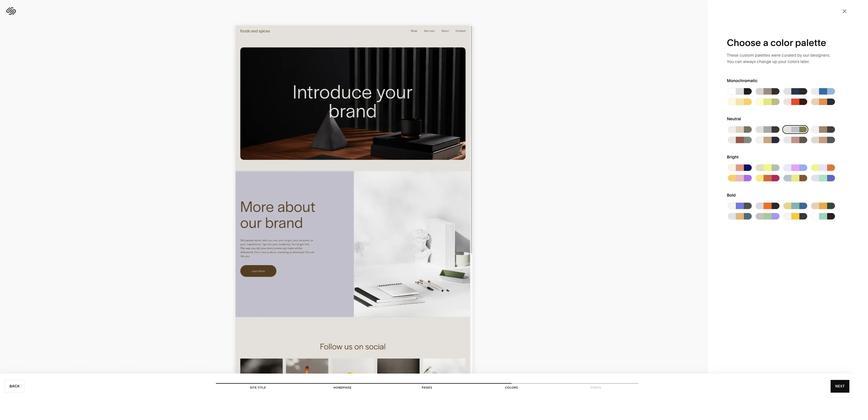 Task type: describe. For each thing, give the bounding box(es) containing it.
up
[[773, 59, 778, 64]]

neutral
[[727, 116, 742, 121]]

choose a color palette
[[727, 37, 827, 48]]

colors
[[788, 59, 800, 64]]

fonts
[[591, 386, 602, 389]]

pages
[[422, 386, 433, 389]]

designers.
[[811, 53, 831, 58]]

your
[[779, 59, 787, 64]]

next
[[836, 384, 845, 388]]

can
[[736, 59, 743, 64]]

these
[[727, 53, 739, 58]]

these custom palettes were curated by our designers. you can always change up your colors later.
[[727, 53, 831, 64]]

curated
[[782, 53, 797, 58]]

title
[[258, 386, 266, 389]]

palettes
[[755, 53, 771, 58]]

homepage
[[334, 386, 352, 389]]

you
[[727, 59, 735, 64]]

monochromatic
[[727, 78, 758, 83]]

color
[[771, 37, 794, 48]]



Task type: vqa. For each thing, say whether or not it's contained in the screenshot.
Colors
yes



Task type: locate. For each thing, give the bounding box(es) containing it.
palette
[[796, 37, 827, 48]]

our
[[804, 53, 810, 58]]

custom
[[740, 53, 754, 58]]

choose
[[727, 37, 762, 48]]

were
[[772, 53, 781, 58]]

back
[[10, 384, 20, 388]]

back button
[[5, 380, 25, 393]]

colors
[[505, 386, 518, 389]]

by
[[798, 53, 803, 58]]

site
[[250, 386, 257, 389]]

next button
[[831, 380, 850, 393]]

site title
[[250, 386, 266, 389]]

a
[[764, 37, 769, 48]]

bold
[[727, 193, 736, 198]]

bright
[[727, 154, 739, 160]]

always
[[744, 59, 757, 64]]

change
[[758, 59, 772, 64]]

later.
[[801, 59, 810, 64]]



